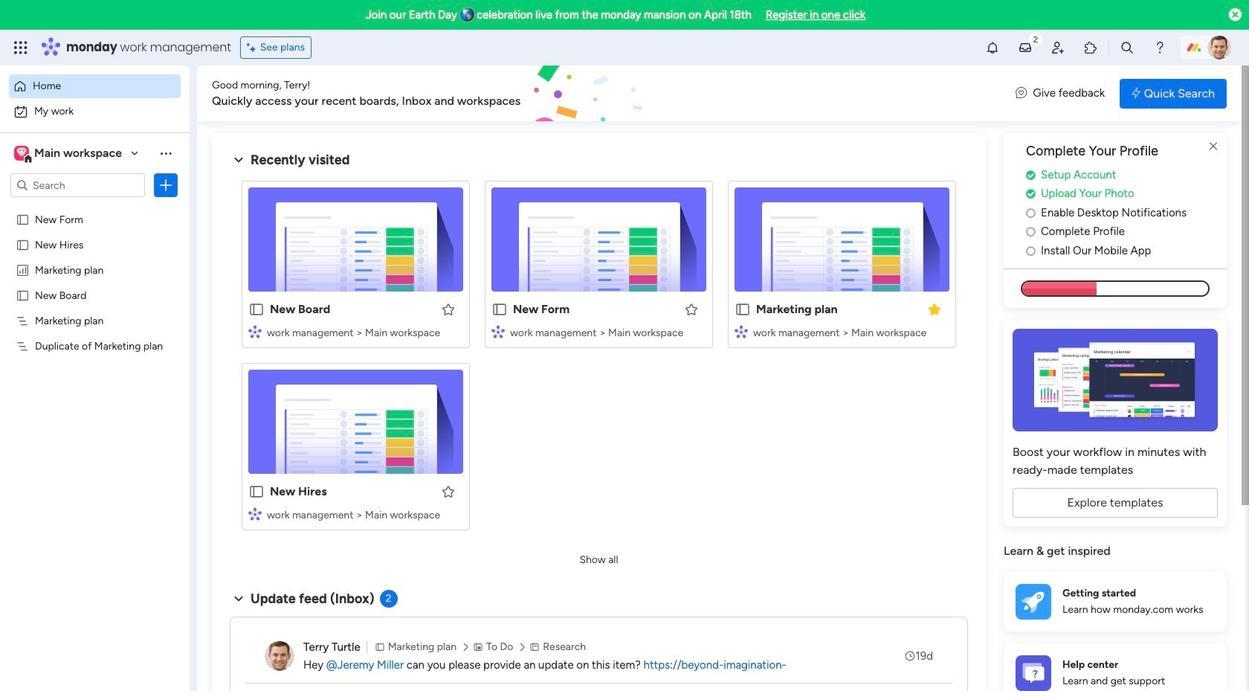 Task type: locate. For each thing, give the bounding box(es) containing it.
add to favorites image
[[441, 302, 456, 317], [684, 302, 699, 317], [441, 484, 456, 499]]

0 vertical spatial public board image
[[16, 212, 30, 226]]

1 vertical spatial circle o image
[[1027, 245, 1036, 257]]

close recently visited image
[[230, 151, 248, 169]]

select product image
[[13, 40, 28, 55]]

1 vertical spatial public board image
[[735, 301, 751, 318]]

workspace image
[[14, 145, 29, 161], [16, 145, 27, 161]]

workspace selection element
[[14, 144, 124, 164]]

option
[[9, 74, 181, 98], [9, 100, 181, 123], [0, 206, 190, 209]]

terry turtle image
[[265, 641, 295, 671]]

1 vertical spatial option
[[9, 100, 181, 123]]

monday marketplace image
[[1084, 40, 1099, 55]]

0 vertical spatial option
[[9, 74, 181, 98]]

1 horizontal spatial public board image
[[735, 301, 751, 318]]

terry turtle image
[[1208, 36, 1232, 60]]

notifications image
[[986, 40, 1001, 55]]

public board image inside quick search results list box
[[735, 301, 751, 318]]

search everything image
[[1120, 40, 1135, 55]]

close update feed (inbox) image
[[230, 590, 248, 608]]

public board image
[[16, 212, 30, 226], [735, 301, 751, 318]]

remove from favorites image
[[928, 302, 943, 317]]

0 vertical spatial circle o image
[[1027, 226, 1036, 238]]

getting started element
[[1004, 572, 1228, 631]]

public board image
[[16, 237, 30, 251], [16, 288, 30, 302], [248, 301, 265, 318], [492, 301, 508, 318], [248, 484, 265, 500]]

circle o image
[[1027, 226, 1036, 238], [1027, 245, 1036, 257]]

2 vertical spatial option
[[0, 206, 190, 209]]

list box
[[0, 203, 190, 559]]

see plans image
[[247, 39, 260, 56]]

1 workspace image from the left
[[14, 145, 29, 161]]

circle o image
[[1027, 207, 1036, 219]]



Task type: vqa. For each thing, say whether or not it's contained in the screenshot.
Workspace icon
yes



Task type: describe. For each thing, give the bounding box(es) containing it.
2 image
[[1030, 31, 1043, 47]]

0 horizontal spatial public board image
[[16, 212, 30, 226]]

v2 bolt switch image
[[1132, 85, 1141, 102]]

2 element
[[380, 590, 398, 608]]

help center element
[[1004, 643, 1228, 691]]

2 circle o image from the top
[[1027, 245, 1036, 257]]

component image
[[492, 325, 505, 338]]

invite members image
[[1051, 40, 1066, 55]]

options image
[[158, 178, 173, 193]]

update feed image
[[1018, 40, 1033, 55]]

templates image image
[[1018, 329, 1214, 432]]

public dashboard image
[[16, 263, 30, 277]]

check circle image
[[1027, 169, 1036, 181]]

workspace options image
[[158, 146, 173, 161]]

v2 user feedback image
[[1016, 85, 1028, 102]]

dapulse x slim image
[[1205, 138, 1223, 155]]

1 circle o image from the top
[[1027, 226, 1036, 238]]

check circle image
[[1027, 188, 1036, 200]]

2 workspace image from the left
[[16, 145, 27, 161]]

quick search results list box
[[230, 169, 969, 548]]

Search in workspace field
[[31, 177, 124, 194]]

help image
[[1153, 40, 1168, 55]]



